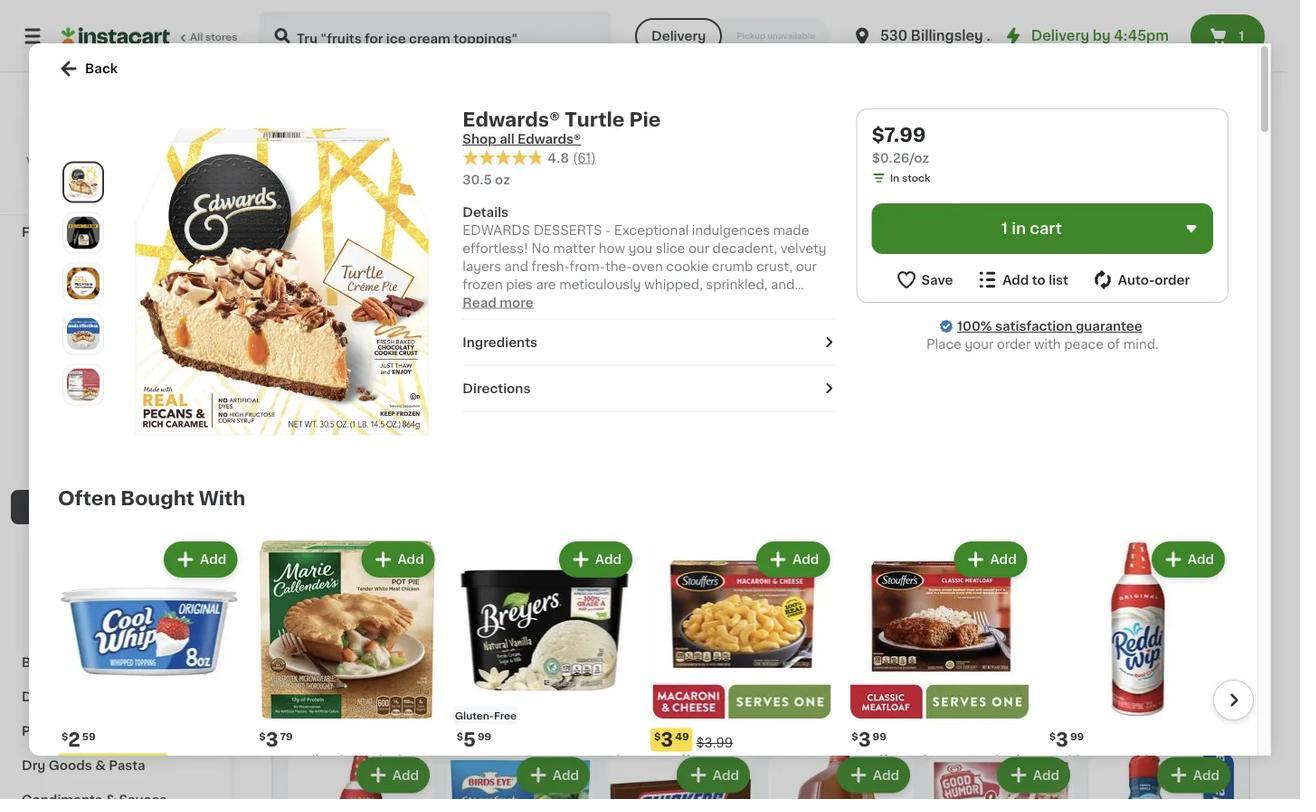 Task type: locate. For each thing, give the bounding box(es) containing it.
marie inside marie callender's dutch apple pie frozen dessert
[[603, 250, 638, 263]]

0 vertical spatial edwards
[[1165, 250, 1219, 263]]

breyers
[[453, 755, 503, 768]]

2 vertical spatial desserts
[[818, 566, 875, 579]]

edwards® inside edwards® turtle pie shop all edwards®
[[463, 110, 560, 129]]

stock for 89
[[1160, 619, 1189, 629]]

0 horizontal spatial 5
[[282, 226, 294, 245]]

many down pillsbury pie crusts, deep dish
[[1117, 619, 1146, 629]]

edwards for 4
[[833, 548, 888, 561]]

callender's for pie
[[641, 250, 713, 263]]

2 $ 3 99 from the left
[[1049, 731, 1084, 750]]

cream left natural
[[529, 755, 571, 768]]

desserts inside the edwards® edwards singles desserts key lime pie slices 2pk
[[818, 566, 875, 579]]

0 horizontal spatial marie
[[255, 755, 291, 768]]

frozen inside stouffer's classic meatloaf frozen meal
[[848, 773, 891, 786]]

99 up edwards® hershey's chocolate créme pie
[[957, 525, 971, 535]]

3 inside $ 3 pillsbury pie crusts, deep dish
[[282, 524, 294, 543]]

with
[[74, 171, 96, 181], [1034, 338, 1061, 351]]

12 oz down pillsbury pie crusts, deep dish
[[1099, 601, 1124, 611]]

3 89
[[1110, 524, 1138, 543]]

pie inside "product" group
[[542, 548, 562, 561]]

place
[[926, 338, 962, 351]]

meal down chicken
[[353, 773, 384, 786]]

edwards® inside the edwards® edwards singles desserts key lime pie slices 2pk
[[768, 548, 830, 561]]

1 pillsbury from the left
[[271, 548, 326, 561]]

product group containing tru fru pineapple in white chocolate & coconut
[[437, 66, 588, 333]]

2 $ 6 99 from the left
[[772, 226, 807, 245]]

1 vertical spatial gluten-free
[[455, 711, 517, 721]]

peace
[[1064, 338, 1104, 351]]

2 horizontal spatial callender's
[[807, 250, 879, 263]]

79 for 3
[[280, 732, 293, 742]]

stock down pillsbury pie crusts, deep dish
[[1160, 619, 1189, 629]]

product group
[[437, 66, 588, 333], [768, 66, 919, 349], [271, 364, 423, 635], [437, 364, 588, 595], [603, 364, 754, 596], [1099, 364, 1250, 651], [58, 539, 241, 800], [255, 539, 439, 800], [453, 539, 636, 800], [651, 539, 834, 800], [848, 539, 1031, 800], [1046, 539, 1229, 800], [288, 754, 433, 800], [448, 754, 594, 800], [608, 754, 754, 800], [768, 754, 914, 800], [928, 754, 1074, 800], [1088, 754, 1234, 800]]

ice left the enlarge frozen dessert edwards® turtle pie angle_back (opens in a new tab) icon
[[33, 295, 52, 308]]

gluten-free inside item carousel region
[[455, 711, 517, 721]]

marie callender's dutch apple pie frozen dessert
[[603, 250, 751, 299]]

callender's inside marie callender's dutch apple pie frozen dessert
[[641, 250, 713, 263]]

0 horizontal spatial (61)
[[504, 568, 522, 578]]

chunks down chip
[[365, 286, 413, 299]]

gluten- up tru
[[439, 206, 478, 216]]

12 down $ 3 pillsbury pie crusts, deep dish
[[271, 601, 282, 611]]

creme
[[1017, 250, 1060, 263]]

desserts up slices
[[818, 566, 875, 579]]

remove edwards® turtle pie image
[[452, 375, 474, 396]]

0 vertical spatial 79
[[296, 227, 309, 237]]

0 horizontal spatial snacks
[[22, 192, 69, 204]]

0 horizontal spatial pillsbury
[[271, 548, 326, 561]]

cream up enlarge frozen dessert edwards® turtle pie ingredients (opens in a new tab) 'image'
[[55, 295, 98, 308]]

1 horizontal spatial $ 3 99
[[1049, 731, 1084, 750]]

ben & jerry's dough chunks chocolate chip cookie dough chunks
[[271, 250, 422, 299]]

$ for edwards® edwards singles desserts key lime pie slices 2pk
[[772, 525, 778, 535]]

ice
[[33, 295, 52, 308], [506, 755, 525, 768]]

stock right in
[[902, 173, 931, 183]]

oz
[[969, 22, 981, 32], [1121, 22, 1133, 32], [287, 39, 299, 49], [453, 39, 465, 49], [644, 39, 655, 49], [784, 39, 796, 49], [495, 173, 510, 186], [281, 321, 293, 331], [618, 321, 630, 331], [784, 321, 796, 331], [1115, 321, 1127, 331], [462, 583, 474, 593], [616, 584, 628, 594], [284, 601, 296, 611], [959, 601, 970, 611], [1112, 601, 1124, 611], [787, 619, 799, 629]]

1 horizontal spatial stock
[[902, 173, 931, 183]]

frozen inside frozen broths & juice concentrate
[[33, 570, 75, 583]]

1 horizontal spatial 30.5
[[463, 173, 492, 186]]

bakery link
[[11, 646, 220, 680]]

all left stores
[[190, 32, 203, 42]]

delivery for delivery
[[652, 30, 706, 43]]

1 vertical spatial 1
[[1001, 221, 1008, 237]]

enlarge frozen dessert edwards® turtle pie angle_left (opens in a new tab) image
[[67, 217, 100, 249]]

1 vertical spatial edwards
[[833, 548, 888, 561]]

$ 6 99 for marie callender's pumpkin pie frozen dessert
[[772, 226, 807, 245]]

your
[[965, 338, 994, 351]]

stores
[[205, 32, 238, 42]]

auto-order button
[[1092, 269, 1190, 291]]

many in stock for 89
[[1117, 619, 1189, 629]]

79 up 'pie,'
[[280, 732, 293, 742]]

99 for breyers ice cream natural vanilla
[[478, 732, 492, 742]]

dairy down wip
[[1098, 773, 1132, 786]]

dairy inside "link"
[[22, 89, 57, 101]]

pie
[[629, 110, 661, 129], [685, 268, 705, 281], [827, 268, 847, 281], [1228, 286, 1248, 299], [329, 548, 349, 561], [542, 548, 562, 561], [1157, 548, 1177, 561], [1049, 566, 1069, 579], [802, 585, 822, 597]]

$3.99
[[696, 737, 733, 750]]

edwards up crème
[[1165, 250, 1219, 263]]

dairy
[[22, 89, 57, 101], [1098, 773, 1132, 786]]

edwards for 7
[[1165, 250, 1219, 263]]

(61) inside "product" group
[[504, 568, 522, 578]]

0 vertical spatial 100% satisfaction guarantee
[[46, 189, 192, 199]]

1 horizontal spatial stouffer's
[[848, 755, 910, 768]]

favorite
[[934, 250, 985, 263]]

& left the juice
[[124, 570, 134, 583]]

0 horizontal spatial 12 oz
[[271, 601, 296, 611]]

desserts up crème
[[1159, 268, 1217, 281]]

sponsored badge image down read
[[437, 318, 492, 328]]

$ inside $ 3 79
[[259, 732, 266, 742]]

delivery inside button
[[652, 30, 706, 43]]

guarantee up of
[[1076, 320, 1142, 333]]

(231) for 89
[[1166, 586, 1191, 596]]

1 vertical spatial all
[[603, 566, 618, 579]]

$7.99 $0.26/oz
[[872, 125, 929, 165]]

frozen inside marie callender's chicken pot pie, frozen meal
[[307, 773, 350, 786]]

0 vertical spatial 38
[[437, 39, 450, 49]]

4.8 (61)
[[548, 151, 596, 164]]

turtle inside edwards® turtle pie shop all edwards®
[[565, 110, 625, 129]]

0 horizontal spatial satisfaction
[[76, 189, 137, 199]]

2 dish from the left
[[1137, 566, 1166, 579]]

marie for marie callender's chicken pot pie, frozen meal
[[255, 755, 291, 768]]

in right pineapple
[[550, 250, 561, 263]]

$ for stouffer's classic meatloaf frozen meal
[[852, 732, 858, 742]]

2 inside favorite day creme brulee 2 each
[[934, 286, 940, 296]]

$ 6 99 up pumpkin
[[772, 226, 807, 245]]

meatloaf
[[963, 755, 1019, 768]]

all up the 16
[[603, 566, 618, 579]]

2 horizontal spatial 1
[[1239, 30, 1244, 43]]

2 horizontal spatial meal
[[894, 773, 925, 786]]

callender's
[[641, 250, 713, 263], [807, 250, 879, 263], [294, 755, 366, 768]]

chocolate for jerry's
[[323, 268, 388, 281]]

in inside field
[[1012, 221, 1026, 237]]

1 for 1
[[1239, 30, 1244, 43]]

$ inside $ 6 sara lee pound cake, all butter, family size 16 oz
[[606, 525, 613, 535]]

$ 3 49
[[654, 731, 689, 750]]

pie inside marie callender's pumpkin pie frozen dessert
[[827, 268, 847, 281]]

pasta
[[109, 760, 145, 773]]

delivery for delivery by 4:45pm
[[1031, 29, 1090, 43]]

0 horizontal spatial dessert
[[603, 286, 653, 299]]

1 horizontal spatial desserts
[[818, 566, 875, 579]]

meals
[[135, 261, 173, 273]]

100% satisfaction guarantee
[[46, 189, 192, 199], [957, 320, 1142, 333]]

back
[[85, 62, 118, 75]]

79 inside $ 5 79
[[296, 227, 309, 237]]

stouffer's inside stouffer's classic meatloaf frozen meal
[[848, 755, 910, 768]]

2 meal from the left
[[353, 773, 384, 786]]

read more button
[[463, 294, 534, 312]]

$ for reddi-wip reddi wip original dairy whipped topping
[[1049, 732, 1056, 742]]

fl
[[960, 22, 967, 32]]

1 12 from the left
[[271, 601, 282, 611]]

free up breyers
[[494, 711, 517, 721]]

$ 3 99 up stouffer's classic meatloaf frozen meal
[[852, 731, 887, 750]]

79 for 5
[[296, 227, 309, 237]]

free inside item carousel region
[[494, 711, 517, 721]]

pie inside marie callender's dutch apple pie frozen dessert
[[685, 268, 705, 281]]

callender's up apple
[[641, 250, 713, 263]]

0 vertical spatial free
[[478, 206, 501, 216]]

produce link
[[11, 43, 220, 78]]

1 for 1 in cart
[[1001, 221, 1008, 237]]

3 meal from the left
[[894, 773, 925, 786]]

mind.
[[1124, 338, 1159, 351]]

99 up pumpkin
[[793, 227, 807, 237]]

5
[[282, 226, 294, 245], [463, 731, 476, 750]]

1 horizontal spatial meal
[[749, 773, 780, 786]]

&
[[60, 89, 71, 101], [58, 157, 69, 170], [72, 192, 83, 204], [300, 250, 310, 263], [122, 261, 132, 273], [546, 268, 557, 281], [101, 295, 111, 308], [126, 536, 137, 548], [124, 570, 134, 583], [778, 755, 788, 768], [95, 760, 106, 773]]

dessert inside marie callender's pumpkin pie frozen dessert
[[768, 286, 819, 299]]

pumpkin
[[768, 268, 824, 281]]

delivery left by
[[1031, 29, 1090, 43]]

(61) right 4.8
[[573, 151, 596, 164]]

0 horizontal spatial guarantee
[[139, 189, 192, 199]]

$ inside $ 4 69
[[772, 525, 778, 535]]

1 vertical spatial 5
[[463, 731, 476, 750]]

chunks up cookie
[[271, 268, 319, 281]]

marie inside marie callender's pumpkin pie frozen dessert
[[768, 250, 804, 263]]

3
[[282, 524, 294, 543], [1110, 524, 1122, 543], [661, 731, 673, 750], [266, 731, 278, 750], [858, 731, 871, 750], [1056, 731, 1069, 750]]

whipped
[[1135, 773, 1193, 786]]

(690)
[[338, 24, 366, 34]]

0 horizontal spatial crusts,
[[352, 548, 398, 561]]

shop
[[463, 133, 497, 146]]

ingredients button
[[463, 334, 835, 352]]

0 horizontal spatial 2
[[68, 731, 80, 750]]

1 horizontal spatial dessert
[[768, 286, 819, 299]]

marie up pot
[[255, 755, 291, 768]]

0 horizontal spatial 100% satisfaction guarantee
[[46, 189, 192, 199]]

2 x 2.67 oz
[[603, 39, 655, 49]]

99 up fru
[[462, 227, 476, 237]]

1 horizontal spatial 1
[[1001, 221, 1008, 237]]

order inside button
[[1155, 274, 1190, 286]]

4.8
[[548, 151, 569, 164]]

1 $ 6 99 from the left
[[606, 226, 642, 245]]

pie inside edwards® edwards premium desserts cookies and crème pie
[[1228, 286, 1248, 299]]

0 vertical spatial 5
[[282, 226, 294, 245]]

free
[[478, 206, 501, 216], [494, 711, 517, 721]]

pound
[[660, 548, 701, 561]]

1 horizontal spatial order
[[1155, 274, 1190, 286]]

dairy down 'produce'
[[22, 89, 57, 101]]

frozen snacks
[[33, 329, 124, 342]]

2 vertical spatial 2
[[68, 731, 80, 750]]

69
[[794, 525, 807, 535]]

add inside add to list button
[[1003, 274, 1029, 286]]

& right the enlarge frozen dessert edwards® turtle pie angle_back (opens in a new tab) icon
[[101, 295, 111, 308]]

$ for ben & jerry's dough chunks chocolate chip cookie dough chunks
[[275, 227, 282, 237]]

1 horizontal spatial snacks
[[79, 329, 124, 342]]

1 horizontal spatial with
[[1034, 338, 1061, 351]]

100% satisfaction guarantee down "instacart."
[[46, 189, 192, 199]]

meal down macaroni
[[749, 773, 780, 786]]

sara
[[603, 548, 631, 561]]

0 horizontal spatial meal
[[353, 773, 384, 786]]

chocolate for pineapple
[[477, 268, 543, 281]]

ice cream & popsicles
[[33, 295, 176, 308]]

satisfaction down "instacart."
[[76, 189, 137, 199]]

juice
[[137, 570, 172, 583]]

1 $ 7 99 from the left
[[937, 226, 971, 245]]

1 horizontal spatial (231)
[[1166, 586, 1191, 596]]

(61) down edwards® turtle pie
[[504, 568, 522, 578]]

1 dish from the left
[[309, 566, 338, 579]]

view pricing policy. not affiliated with instacart. link
[[14, 154, 216, 183]]

desserts inside edwards® edwards premium desserts cookies and crème pie
[[1159, 268, 1217, 281]]

2 12 oz from the left
[[1099, 601, 1124, 611]]

edwards inside edwards® edwards premium desserts cookies and crème pie
[[1165, 250, 1219, 263]]

6 for marie callender's dutch apple pie frozen dessert
[[613, 226, 626, 245]]

chocolate down jerry's
[[323, 268, 388, 281]]

59
[[82, 732, 96, 742]]

1 horizontal spatial chunks
[[365, 286, 413, 299]]

1 vertical spatial with
[[1034, 338, 1061, 351]]

1 vertical spatial gluten-
[[455, 711, 494, 721]]

1 meal from the left
[[749, 773, 780, 786]]

$ 6 99 down 'details' button
[[606, 226, 642, 245]]

6 down 'details' button
[[613, 226, 626, 245]]

frozen dessert edwards® turtle pie hero image
[[123, 123, 441, 441]]

(231) down $ 3 pillsbury pie crusts, deep dish
[[338, 586, 363, 596]]

0 vertical spatial snacks
[[22, 192, 69, 204]]

1 deep from the left
[[271, 566, 306, 579]]

by
[[1093, 29, 1111, 43]]

$ 7 99 for favorite day creme brulee
[[937, 226, 971, 245]]

crusts, inside pillsbury pie crusts, deep dish
[[1180, 548, 1226, 561]]

100% satisfaction guarantee button
[[28, 183, 203, 201]]

stouffer's up cheese
[[651, 755, 713, 768]]

product group containing 5
[[453, 539, 636, 800]]

snacks down meat
[[22, 192, 69, 204]]

2 crusts, from the left
[[1180, 548, 1226, 561]]

1 horizontal spatial satisfaction
[[995, 320, 1073, 333]]

edwards® up singles on the right of page
[[768, 548, 830, 561]]

$ inside the $ 5 99
[[457, 732, 463, 742]]

$ inside $ 3 pillsbury pie crusts, deep dish
[[275, 525, 282, 535]]

99 up premium
[[1123, 227, 1137, 237]]

1 vertical spatial dairy
[[1098, 773, 1132, 786]]

many in stock down $ 3 pillsbury pie crusts, deep dish
[[290, 619, 361, 629]]

meal down 'classic'
[[894, 773, 925, 786]]

1 vertical spatial 38
[[603, 321, 616, 331]]

99 up breyers
[[478, 732, 492, 742]]

1 vertical spatial (61)
[[504, 568, 522, 578]]

2 dessert from the left
[[768, 286, 819, 299]]

edwards® up all
[[463, 110, 560, 129]]

5 inside "product" group
[[463, 731, 476, 750]]

1 vertical spatial order
[[997, 338, 1031, 351]]

2 $ 7 99 from the left
[[1103, 226, 1137, 245]]

deep inside $ 3 pillsbury pie crusts, deep dish
[[271, 566, 306, 579]]

snacks down ice cream & popsicles
[[79, 329, 124, 342]]

99 up "favorite"
[[957, 227, 971, 237]]

stouffer's for cheese
[[651, 755, 713, 768]]

1 horizontal spatial many
[[1117, 619, 1146, 629]]

30.5 oz up details on the left
[[463, 173, 510, 186]]

marie for marie callender's dutch apple pie frozen dessert
[[603, 250, 638, 263]]

crusts, inside $ 3 pillsbury pie crusts, deep dish
[[352, 548, 398, 561]]

100% satisfaction guarantee up the place your order with peace of mind.
[[957, 320, 1142, 333]]

edwards® down the $7.99 element
[[437, 548, 499, 561]]

1 many in stock from the left
[[290, 619, 361, 629]]

100% up your
[[957, 320, 992, 333]]

marie up the "dutch"
[[603, 250, 638, 263]]

0 horizontal spatial 12
[[271, 601, 282, 611]]

callender's inside marie callender's chicken pot pie, frozen meal
[[294, 755, 366, 768]]

stock
[[902, 173, 931, 183], [332, 619, 361, 629], [1160, 619, 1189, 629]]

gluten- up the $ 5 99
[[455, 711, 494, 721]]

callender's up pumpkin
[[807, 250, 879, 263]]

1 horizontal spatial crusts,
[[1180, 548, 1226, 561]]

& left pasta
[[95, 760, 106, 773]]

gluten-free for tru
[[439, 206, 501, 216]]

1 12 oz from the left
[[271, 601, 296, 611]]

0 horizontal spatial edwards
[[833, 548, 888, 561]]

1 horizontal spatial 79
[[296, 227, 309, 237]]

1 horizontal spatial 5
[[463, 731, 476, 750]]

6 up sara
[[613, 524, 626, 543]]

1 horizontal spatial 100%
[[957, 320, 992, 333]]

1 horizontal spatial ice
[[506, 755, 525, 768]]

1 horizontal spatial callender's
[[641, 250, 713, 263]]

36 oz for (115)
[[768, 39, 796, 49]]

7 up "favorite"
[[944, 226, 955, 245]]

often
[[58, 489, 116, 508]]

many down $ 3 pillsbury pie crusts, deep dish
[[290, 619, 318, 629]]

marie callender's pumpkin pie frozen dessert
[[768, 250, 893, 299]]

edwards® inside edwards® edwards premium desserts cookies and crème pie
[[1099, 250, 1161, 263]]

0 vertical spatial 100%
[[46, 189, 74, 199]]

2 many in stock from the left
[[1117, 619, 1189, 629]]

$ for breyers ice cream natural vanilla
[[457, 732, 463, 742]]

5 up breyers
[[463, 731, 476, 750]]

0 horizontal spatial stouffer's
[[651, 755, 713, 768]]

79 up ben
[[296, 227, 309, 237]]

0 vertical spatial guarantee
[[139, 189, 192, 199]]

1 horizontal spatial guarantee
[[1076, 320, 1142, 333]]

callender's inside marie callender's pumpkin pie frozen dessert
[[807, 250, 879, 263]]

$ for marie callender's chicken pot pie, frozen meal
[[259, 732, 266, 742]]

30.5 down edwards® turtle pie
[[437, 583, 460, 593]]

2 horizontal spatial stock
[[1160, 619, 1189, 629]]

delivery right 2.67 at the left of the page
[[652, 30, 706, 43]]

marie up pumpkin
[[768, 250, 804, 263]]

dessert down pumpkin
[[768, 286, 819, 299]]

2 deep from the left
[[1099, 566, 1134, 579]]

1 inside field
[[1001, 221, 1008, 237]]

30.5 oz down edwards® turtle pie
[[437, 583, 474, 593]]

in stock
[[890, 173, 931, 183]]

many in stock down pillsbury pie crusts, deep dish
[[1117, 619, 1189, 629]]

99 up reddi- in the right of the page
[[1070, 732, 1084, 742]]

meal inside stouffer's classic meatloaf frozen meal
[[894, 773, 925, 786]]

0 horizontal spatial many
[[290, 619, 318, 629]]

0 horizontal spatial delivery
[[652, 30, 706, 43]]

1 stouffer's from the left
[[651, 755, 713, 768]]

add to list button
[[976, 269, 1069, 291]]

0 vertical spatial dairy
[[22, 89, 57, 101]]

bought
[[121, 489, 194, 508]]

1 vertical spatial 30.5
[[437, 583, 460, 593]]

36
[[271, 39, 285, 49], [768, 39, 781, 49], [768, 321, 781, 331]]

stock down $ 3 pillsbury pie crusts, deep dish
[[332, 619, 361, 629]]

1 for 1 ct
[[504, 379, 509, 392]]

1 horizontal spatial delivery
[[1031, 29, 1090, 43]]

enlarge frozen dessert edwards® turtle pie hero (opens in a new tab) image
[[67, 166, 100, 199]]

1 horizontal spatial turtle
[[565, 110, 625, 129]]

meal
[[749, 773, 780, 786], [353, 773, 384, 786], [894, 773, 925, 786]]

satisfaction inside "link"
[[995, 320, 1073, 333]]

2 12 from the left
[[1099, 601, 1110, 611]]

0 vertical spatial turtle
[[565, 110, 625, 129]]

0 horizontal spatial ice
[[33, 295, 52, 308]]

12 for 3
[[271, 601, 282, 611]]

stouffer's inside 'stouffer's macaroni & cheese frozen meal'
[[651, 755, 713, 768]]

chocolate inside ben & jerry's dough chunks chocolate chip cookie dough chunks
[[323, 268, 388, 281]]

with down meat & seafood
[[74, 171, 96, 181]]

0 vertical spatial gluten-free
[[439, 206, 501, 216]]

doughs
[[140, 536, 190, 548]]

gluten-free up fru
[[439, 206, 501, 216]]

$ 3 99 for stouffer's
[[852, 731, 887, 750]]

snacks
[[22, 192, 69, 204], [79, 329, 124, 342]]

frozen breads & doughs link
[[11, 525, 220, 559]]

& left eggs
[[60, 89, 71, 101]]

1 vertical spatial sponsored badge image
[[1099, 636, 1154, 646]]

1 crusts, from the left
[[352, 548, 398, 561]]

marie inside marie callender's chicken pot pie, frozen meal
[[255, 755, 291, 768]]

2 many from the left
[[1117, 619, 1146, 629]]

2 horizontal spatial 2
[[934, 286, 940, 296]]

1 vertical spatial 38 oz
[[603, 321, 630, 331]]

guarantee down affiliated
[[139, 189, 192, 199]]

in left cart
[[1012, 221, 1026, 237]]

guarantee
[[139, 189, 192, 199], [1076, 320, 1142, 333]]

edwards up key
[[833, 548, 888, 561]]

1 horizontal spatial 2
[[603, 39, 609, 49]]

0 vertical spatial sponsored badge image
[[437, 318, 492, 328]]

in inside tru fru pineapple in white chocolate & coconut
[[550, 250, 561, 263]]

gluten-free up the $ 5 99
[[455, 711, 517, 721]]

& down pineapple
[[546, 268, 557, 281]]

edwards inside the edwards® edwards singles desserts key lime pie slices 2pk
[[833, 548, 888, 561]]

1 horizontal spatial deep
[[1099, 566, 1134, 579]]

1 $ 3 99 from the left
[[852, 731, 887, 750]]

2 left each at the right
[[934, 286, 940, 296]]

0 vertical spatial desserts
[[1159, 268, 1217, 281]]

cookies
[[1099, 286, 1151, 299]]

tru
[[437, 250, 457, 263]]

2 horizontal spatial marie
[[768, 250, 804, 263]]

7 99
[[944, 524, 971, 543]]

99 inside 7 99
[[957, 525, 971, 535]]

12 oz down $ 3 pillsbury pie crusts, deep dish
[[271, 601, 296, 611]]

target logo image
[[98, 94, 133, 128]]

pie inside edwards® turtle pie shop all edwards®
[[629, 110, 661, 129]]

1 horizontal spatial dish
[[1137, 566, 1166, 579]]

1 horizontal spatial chocolate
[[477, 268, 543, 281]]

gluten- inside item carousel region
[[455, 711, 494, 721]]

free up fru
[[478, 206, 501, 216]]

1 inside button
[[1239, 30, 1244, 43]]

5 for breyers
[[463, 731, 476, 750]]

$ 3 99 up reddi- in the right of the page
[[1049, 731, 1084, 750]]

edwards® inside edwards® hershey's chocolate créme pie
[[934, 548, 996, 561]]

12 down pillsbury pie crusts, deep dish
[[1099, 601, 1110, 611]]

0 horizontal spatial (231)
[[338, 586, 363, 596]]

turtle down the $7.99 element
[[502, 548, 539, 561]]

36 oz for (690)
[[271, 39, 299, 49]]

79 inside $ 3 79
[[280, 732, 293, 742]]

2 stouffer's from the left
[[848, 755, 910, 768]]

0 horizontal spatial stock
[[332, 619, 361, 629]]

99 inside the $ 5 99
[[478, 732, 492, 742]]

satisfaction up the place your order with peace of mind.
[[995, 320, 1073, 333]]

chocolate inside tru fru pineapple in white chocolate & coconut
[[477, 268, 543, 281]]

1 (231) from the left
[[338, 586, 363, 596]]

1 dessert from the left
[[603, 286, 653, 299]]

enlarge frozen dessert edwards® turtle pie ingredients (opens in a new tab) image
[[67, 318, 100, 351]]

1 many from the left
[[290, 619, 318, 629]]

sponsored badge image
[[437, 318, 492, 328], [1099, 636, 1154, 646]]

2 (231) from the left
[[1166, 586, 1191, 596]]

99 down 'details' button
[[628, 227, 642, 237]]

4:45pm
[[1114, 29, 1169, 43]]

auto-
[[1118, 274, 1155, 286]]

12 oz for 89
[[1099, 601, 1124, 611]]

edwards® for 7
[[1099, 250, 1161, 263]]

1 vertical spatial cream
[[529, 755, 571, 768]]

frozen broths & juice concentrate link
[[11, 559, 220, 612]]

all stores
[[190, 32, 238, 42]]

$ 3 99
[[852, 731, 887, 750], [1049, 731, 1084, 750]]

& inside frozen broths & juice concentrate
[[124, 570, 134, 583]]

38 oz
[[437, 39, 465, 49], [603, 321, 630, 331]]

dough up chip
[[360, 250, 402, 263]]

0 horizontal spatial $ 6 99
[[606, 226, 642, 245]]

cream inside ice cream & popsicles link
[[55, 295, 98, 308]]

pie inside $ 3 pillsbury pie crusts, deep dish
[[329, 548, 349, 561]]

edwards® edwards premium desserts cookies and crème pie
[[1099, 250, 1248, 299]]

guarantee inside button
[[139, 189, 192, 199]]

chocolate down pineapple
[[477, 268, 543, 281]]

delivery
[[1031, 29, 1090, 43], [652, 30, 706, 43]]

$ inside $ 5 79
[[275, 227, 282, 237]]

2 pillsbury from the left
[[1099, 548, 1154, 561]]

edwards® down 7 99
[[934, 548, 996, 561]]

dessert
[[603, 286, 653, 299], [768, 286, 819, 299]]

wip
[[1155, 755, 1179, 768]]

enlarge frozen dessert edwards® turtle pie angle_back (opens in a new tab) image
[[67, 267, 100, 300]]

product group containing 1 ct
[[437, 364, 588, 595]]

0 horizontal spatial chunks
[[271, 268, 319, 281]]

0 horizontal spatial turtle
[[502, 548, 539, 561]]

None search field
[[259, 11, 612, 62]]

beverages
[[22, 123, 91, 136]]

1 horizontal spatial $ 6 99
[[772, 226, 807, 245]]

crusts,
[[352, 548, 398, 561], [1180, 548, 1226, 561]]



Task type: describe. For each thing, give the bounding box(es) containing it.
deli
[[22, 691, 47, 704]]

1 horizontal spatial (61)
[[573, 151, 596, 164]]

edwards® for 99
[[934, 548, 996, 561]]

lime
[[768, 585, 799, 597]]

chip
[[392, 268, 422, 281]]

place your order with peace of mind.
[[926, 338, 1159, 351]]

6.84 fl oz
[[934, 22, 981, 32]]

and
[[1155, 286, 1178, 299]]

100% inside "link"
[[957, 320, 992, 333]]

1 ct
[[504, 379, 526, 392]]

pizzas
[[79, 261, 118, 273]]

1 vertical spatial 100% satisfaction guarantee
[[957, 320, 1142, 333]]

of
[[1107, 338, 1120, 351]]

1 horizontal spatial (114)
[[1001, 586, 1023, 596]]

30.5 inside "product" group
[[437, 583, 460, 593]]

1 vertical spatial 30.5 oz
[[437, 583, 474, 593]]

530 billingsley road
[[880, 29, 1023, 43]]

0 horizontal spatial desserts
[[79, 501, 136, 514]]

pot
[[255, 773, 277, 786]]

not
[[129, 156, 147, 166]]

dutch
[[603, 268, 642, 281]]

prepared foods link
[[11, 715, 220, 749]]

reddi-wip reddi wip original dairy whipped topping
[[1046, 755, 1193, 800]]

1 horizontal spatial 38 oz
[[603, 321, 630, 331]]

$7.99 element
[[437, 522, 588, 546]]

$ for favorite day creme brulee
[[937, 227, 944, 237]]

$ for edwards® edwards premium desserts cookies and crème pie
[[1103, 227, 1110, 237]]

8
[[271, 321, 278, 331]]

turtle for edwards® turtle pie
[[502, 548, 539, 561]]

edwards® turtle pie shop all edwards®
[[463, 110, 661, 146]]

frequently
[[288, 721, 376, 737]]

dairy inside reddi-wip reddi wip original dairy whipped topping
[[1098, 773, 1132, 786]]

17.8
[[1099, 22, 1118, 32]]

0 horizontal spatial (114)
[[670, 24, 692, 34]]

0 vertical spatial ice
[[33, 295, 52, 308]]

instacart.
[[99, 171, 148, 181]]

pie inside the edwards® edwards singles desserts key lime pie slices 2pk
[[802, 585, 822, 597]]

desserts for 4
[[818, 566, 875, 579]]

(2.91k)
[[504, 24, 539, 34]]

all inside $ 6 sara lee pound cake, all butter, family size 16 oz
[[603, 566, 618, 579]]

gluten- for tru
[[439, 206, 478, 216]]

candy
[[86, 192, 129, 204]]

gluten-free for breyers
[[455, 711, 517, 721]]

guarantee inside "link"
[[1076, 320, 1142, 333]]

dish inside $ 3 pillsbury pie crusts, deep dish
[[309, 566, 338, 579]]

1 vertical spatial chunks
[[365, 286, 413, 299]]

many in stock for 3
[[290, 619, 361, 629]]

day
[[988, 250, 1014, 263]]

pillsbury pie crusts, deep dish
[[1099, 548, 1226, 579]]

7 for favorite day creme brulee
[[944, 226, 955, 245]]

frozen inside 'stouffer's macaroni & cheese frozen meal'
[[703, 773, 746, 786]]

frozen fruits
[[33, 364, 114, 376]]

100% satisfaction guarantee link
[[957, 318, 1142, 336]]

satisfaction inside button
[[76, 189, 137, 199]]

breyers ice cream natural vanilla
[[453, 755, 620, 786]]

chocolate inside edwards® hershey's chocolate créme pie
[[934, 566, 1000, 579]]

cookie
[[271, 286, 316, 299]]

$3.49 original price: $3.99 element
[[651, 729, 834, 752]]

details
[[463, 206, 509, 219]]

$ 3 79
[[259, 731, 293, 750]]

6 inside $ 6 sara lee pound cake, all butter, family size 16 oz
[[613, 524, 626, 543]]

concentrate
[[33, 588, 113, 601]]

free for ice
[[494, 711, 517, 721]]

frozen pizzas & meals
[[33, 261, 173, 273]]

(231) for 3
[[338, 586, 363, 596]]

fru
[[460, 250, 480, 263]]

edwards® inside "product" group
[[437, 548, 499, 561]]

family
[[667, 566, 709, 579]]

details button
[[463, 203, 835, 221]]

meal inside marie callender's chicken pot pie, frozen meal
[[353, 773, 384, 786]]

goods
[[49, 760, 92, 773]]

instacart logo image
[[62, 25, 170, 47]]

callender's for pie,
[[294, 755, 366, 768]]

& right view
[[58, 157, 69, 170]]

$ for marie callender's dutch apple pie frozen dessert
[[606, 227, 613, 237]]

item carousel region
[[33, 531, 1254, 800]]

pie inside edwards® hershey's chocolate créme pie
[[1049, 566, 1069, 579]]

cream inside breyers ice cream natural vanilla
[[529, 755, 571, 768]]

frozen snacks link
[[11, 318, 220, 353]]

meal inside 'stouffer's macaroni & cheese frozen meal'
[[749, 773, 780, 786]]

0 horizontal spatial sponsored badge image
[[437, 318, 492, 328]]

ice inside breyers ice cream natural vanilla
[[506, 755, 525, 768]]

hershey's
[[999, 548, 1063, 561]]

ingredients
[[463, 336, 537, 349]]

2.67
[[620, 39, 641, 49]]

edwards® edwards singles desserts key lime pie slices 2pk
[[768, 548, 903, 597]]

classic
[[913, 755, 960, 768]]

frozen inside marie callender's pumpkin pie frozen dessert
[[850, 268, 893, 281]]

1 in cart field
[[872, 204, 1213, 254]]

list
[[1049, 274, 1069, 286]]

1 vertical spatial snacks
[[79, 329, 124, 342]]

12 for 89
[[1099, 601, 1110, 611]]

$ inside the $ 3 49
[[654, 732, 661, 742]]

0 vertical spatial chunks
[[271, 268, 319, 281]]

$ 6 sara lee pound cake, all butter, family size 16 oz
[[603, 524, 740, 594]]

gluten- for breyers
[[455, 711, 494, 721]]

enlarge frozen dessert edwards® turtle pie nutrition (opens in a new tab) image
[[67, 369, 100, 401]]

all
[[500, 133, 514, 146]]

$ for marie callender's pumpkin pie frozen dessert
[[772, 227, 778, 237]]

2 inside "product" group
[[68, 731, 80, 750]]

pricing
[[53, 156, 89, 166]]

vegetables
[[79, 398, 150, 411]]

36 for (690)
[[271, 39, 285, 49]]

snacks & candy link
[[11, 181, 220, 215]]

stouffer's for frozen
[[848, 755, 910, 768]]

5 for ben
[[282, 226, 294, 245]]

6 for marie callender's pumpkin pie frozen dessert
[[778, 226, 792, 245]]

frozen broths & juice concentrate
[[33, 570, 172, 601]]

back button
[[58, 58, 118, 80]]

pillsbury inside $ 3 pillsbury pie crusts, deep dish
[[271, 548, 326, 561]]

service type group
[[635, 18, 830, 54]]

(61) button
[[573, 149, 596, 167]]

0 vertical spatial 30.5 oz
[[463, 173, 510, 186]]

12 oz for 3
[[271, 601, 296, 611]]

dish inside pillsbury pie crusts, deep dish
[[1137, 566, 1166, 579]]

frozen desserts link
[[11, 490, 220, 525]]

& right breads
[[126, 536, 137, 548]]

1 horizontal spatial 38
[[603, 321, 616, 331]]

99 for reddi-wip reddi wip original dairy whipped topping
[[1070, 732, 1084, 742]]

callender's for frozen
[[807, 250, 879, 263]]

view
[[26, 156, 51, 166]]

marie for marie callender's pumpkin pie frozen dessert
[[768, 250, 804, 263]]

frequently bought together section
[[271, 694, 1250, 800]]

oz inside $ 6 sara lee pound cake, all butter, family size 16 oz
[[616, 584, 628, 594]]

$ 3 pillsbury pie crusts, deep dish
[[271, 524, 398, 579]]

save
[[921, 274, 953, 286]]

$7.99
[[872, 125, 926, 144]]

$ 3 99 for reddi-
[[1049, 731, 1084, 750]]

billingsley
[[911, 29, 983, 43]]

100% satisfaction guarantee inside button
[[46, 189, 192, 199]]

many for 89
[[1117, 619, 1146, 629]]

pillsbury inside pillsbury pie crusts, deep dish
[[1099, 548, 1154, 561]]

free for fru
[[478, 206, 501, 216]]

many for 3
[[290, 619, 318, 629]]

frozen breakfast
[[33, 433, 139, 445]]

stock for 3
[[332, 619, 361, 629]]

vanilla
[[453, 773, 494, 786]]

delivery by 4:45pm link
[[1002, 25, 1169, 47]]

topping
[[1046, 791, 1097, 800]]

99 for stouffer's classic meatloaf frozen meal
[[873, 732, 887, 742]]

0 vertical spatial all
[[190, 32, 203, 42]]

0 vertical spatial dough
[[360, 250, 402, 263]]

frozen inside marie callender's dutch apple pie frozen dessert
[[708, 268, 751, 281]]

turtle for edwards® turtle pie shop all edwards®
[[565, 110, 625, 129]]

49
[[675, 732, 689, 742]]

bakery
[[22, 657, 68, 670]]

(115)
[[835, 24, 858, 34]]

desserts for 7
[[1159, 268, 1217, 281]]

affiliated
[[150, 156, 196, 166]]

& inside tru fru pineapple in white chocolate & coconut
[[546, 268, 557, 281]]

99 for marie callender's dutch apple pie frozen dessert
[[628, 227, 642, 237]]

view pricing policy. not affiliated with instacart.
[[26, 156, 196, 181]]

1 vertical spatial dough
[[320, 286, 362, 299]]

all stores link
[[62, 11, 239, 62]]

ice cream & popsicles link
[[11, 284, 220, 318]]

$ 6 99 for marie callender's dutch apple pie frozen dessert
[[606, 226, 642, 245]]

& left candy
[[72, 192, 83, 204]]

in
[[890, 173, 900, 183]]

6.5 oz
[[768, 619, 799, 629]]

100% inside button
[[46, 189, 74, 199]]

beverages link
[[11, 112, 220, 147]]

26 oz
[[1099, 321, 1127, 331]]

eggs
[[74, 89, 106, 101]]

with
[[199, 489, 245, 508]]

99 for edwards® edwards premium desserts cookies and crème pie
[[1123, 227, 1137, 237]]

& left meals in the top of the page
[[122, 261, 132, 273]]

in down $ 3 pillsbury pie crusts, deep dish
[[321, 619, 330, 629]]

frozen vegetables
[[33, 398, 150, 411]]

0 vertical spatial 2
[[603, 39, 609, 49]]

7 up edwards® hershey's chocolate créme pie
[[944, 524, 955, 543]]

edwards® hershey's chocolate créme pie
[[934, 548, 1069, 579]]

edwards® turtle pie
[[437, 548, 562, 561]]

36 for (115)
[[768, 39, 781, 49]]

deep inside pillsbury pie crusts, deep dish
[[1099, 566, 1134, 579]]

with inside view pricing policy. not affiliated with instacart.
[[74, 171, 96, 181]]

policy.
[[92, 156, 126, 166]]

dessert inside marie callender's dutch apple pie frozen dessert
[[603, 286, 653, 299]]

0 horizontal spatial order
[[997, 338, 1031, 351]]

6.84
[[934, 22, 957, 32]]

17.8 oz button
[[1099, 0, 1250, 34]]

0 vertical spatial 38 oz
[[437, 39, 465, 49]]

$ inside "$ 2 59"
[[62, 732, 68, 742]]

& inside 'stouffer's macaroni & cheese frozen meal'
[[778, 755, 788, 768]]

frozen vegetables link
[[11, 387, 220, 422]]

7 for edwards® edwards premium desserts cookies and crème pie
[[1110, 226, 1121, 245]]

& inside ben & jerry's dough chunks chocolate chip cookie dough chunks
[[300, 250, 310, 263]]

pie inside pillsbury pie crusts, deep dish
[[1157, 548, 1177, 561]]

original
[[1046, 773, 1095, 786]]

pie,
[[280, 773, 304, 786]]

in down pillsbury pie crusts, deep dish
[[1149, 619, 1158, 629]]

edwards® for 4
[[768, 548, 830, 561]]

wip
[[1089, 755, 1111, 768]]

product group containing 2
[[58, 539, 241, 800]]

$ 7 99 for edwards® edwards premium desserts cookies and crème pie
[[1103, 226, 1137, 245]]

directions button
[[463, 380, 835, 398]]

frozen desserts
[[33, 501, 136, 514]]

99 for marie callender's pumpkin pie frozen dessert
[[793, 227, 807, 237]]



Task type: vqa. For each thing, say whether or not it's contained in the screenshot.


